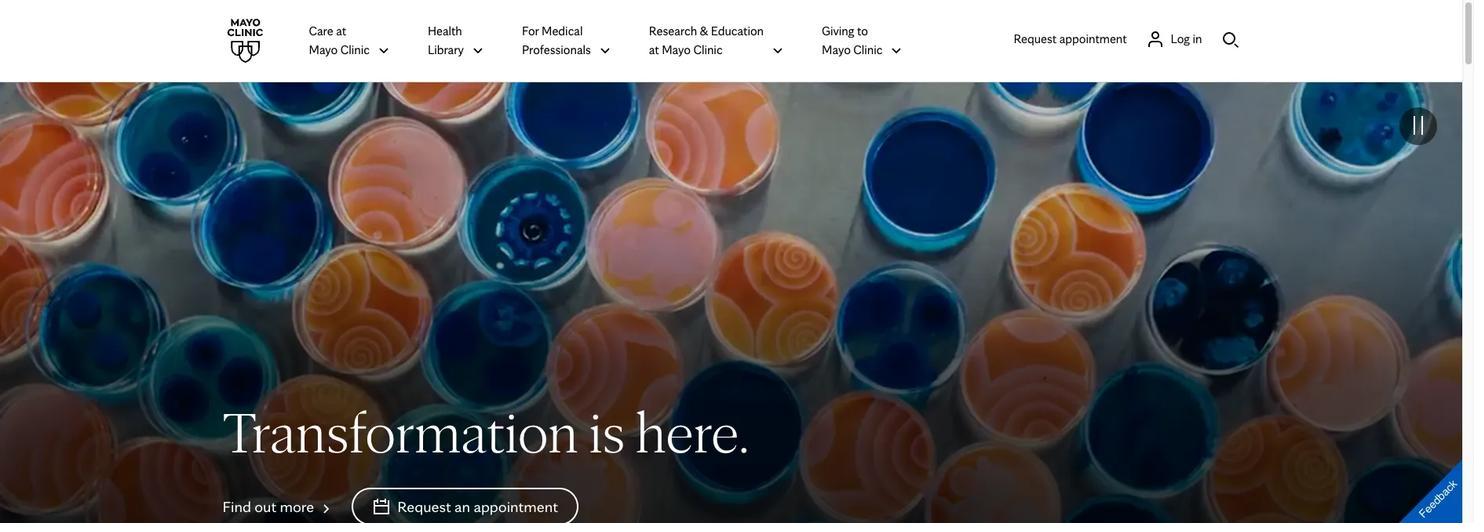 Task type: vqa. For each thing, say whether or not it's contained in the screenshot.
Clinic within Care at Mayo Clinic
yes



Task type: describe. For each thing, give the bounding box(es) containing it.
Request an appointment text field
[[397, 496, 558, 518]]

care at mayo clinic
[[309, 24, 370, 57]]

here.
[[636, 396, 749, 467]]

feedback button
[[1386, 447, 1475, 524]]

health
[[428, 24, 462, 38]]

mayo clinic home page image
[[223, 19, 267, 63]]

care
[[309, 24, 333, 38]]

research & education at mayo clinic
[[649, 24, 764, 57]]

request appointment link
[[1014, 29, 1127, 48]]

find out more link
[[223, 496, 333, 518]]

appointment inside request an appointment text field
[[474, 498, 558, 517]]

request appointment
[[1014, 31, 1127, 46]]

for
[[522, 24, 539, 38]]

to
[[857, 24, 868, 38]]

&
[[700, 24, 709, 38]]

clinic for giving to mayo clinic
[[854, 42, 883, 57]]

mayo for giving to mayo clinic
[[822, 42, 851, 57]]

in
[[1193, 31, 1202, 46]]

Find out more text field
[[223, 496, 314, 518]]

transformation
[[223, 396, 578, 467]]

giving to mayo clinic button
[[822, 21, 903, 60]]

care at mayo clinic button
[[309, 21, 390, 60]]

Request appointment text field
[[1014, 29, 1127, 48]]

is
[[589, 396, 625, 467]]

find
[[223, 498, 251, 517]]

appointment inside request appointment text field
[[1060, 31, 1127, 46]]

an
[[455, 498, 470, 517]]

feedback
[[1417, 478, 1460, 521]]

mayo inside research & education at mayo clinic
[[662, 42, 691, 57]]

for medical professionals button
[[522, 21, 611, 60]]

clinic inside research & education at mayo clinic
[[694, 42, 723, 57]]

giving
[[822, 24, 855, 38]]

for medical professionals
[[522, 24, 591, 57]]

out
[[255, 498, 276, 517]]



Task type: locate. For each thing, give the bounding box(es) containing it.
request an appointment link
[[352, 488, 579, 524]]

research
[[649, 24, 697, 38]]

research & education at mayo clinic button
[[649, 21, 784, 60]]

clinic inside care at mayo clinic
[[341, 42, 370, 57]]

2 clinic from the left
[[694, 42, 723, 57]]

at
[[336, 24, 346, 38], [649, 42, 659, 57]]

library
[[428, 42, 464, 57]]

log in
[[1171, 31, 1202, 46]]

request an appointment
[[397, 498, 558, 517]]

2 horizontal spatial mayo
[[822, 42, 851, 57]]

clinic
[[341, 42, 370, 57], [694, 42, 723, 57], [854, 42, 883, 57]]

mayo down care
[[309, 42, 338, 57]]

1 mayo from the left
[[309, 42, 338, 57]]

appointment
[[1060, 31, 1127, 46], [474, 498, 558, 517]]

1 clinic from the left
[[341, 42, 370, 57]]

0 vertical spatial at
[[336, 24, 346, 38]]

0 horizontal spatial appointment
[[474, 498, 558, 517]]

health library
[[428, 24, 464, 57]]

1 horizontal spatial request
[[1014, 31, 1057, 46]]

request for request an appointment
[[397, 498, 451, 517]]

1 horizontal spatial clinic
[[694, 42, 723, 57]]

Log in text field
[[1171, 29, 1202, 48]]

0 vertical spatial appointment
[[1060, 31, 1127, 46]]

at inside research & education at mayo clinic
[[649, 42, 659, 57]]

mayo down giving
[[822, 42, 851, 57]]

request
[[1014, 31, 1057, 46], [397, 498, 451, 517]]

3 clinic from the left
[[854, 42, 883, 57]]

1 vertical spatial request
[[397, 498, 451, 517]]

mayo inside care at mayo clinic
[[309, 42, 338, 57]]

0 horizontal spatial clinic
[[341, 42, 370, 57]]

1 horizontal spatial appointment
[[1060, 31, 1127, 46]]

0 horizontal spatial at
[[336, 24, 346, 38]]

mayo down research
[[662, 42, 691, 57]]

1 vertical spatial appointment
[[474, 498, 558, 517]]

medical
[[542, 24, 583, 38]]

1 horizontal spatial at
[[649, 42, 659, 57]]

3 mayo from the left
[[822, 42, 851, 57]]

transformation is here.
[[223, 396, 749, 467]]

0 horizontal spatial request
[[397, 498, 451, 517]]

at right care
[[336, 24, 346, 38]]

mayo inside giving to mayo clinic
[[822, 42, 851, 57]]

giving to mayo clinic
[[822, 24, 883, 57]]

mayo for care at mayo clinic
[[309, 42, 338, 57]]

1 vertical spatial at
[[649, 42, 659, 57]]

2 mayo from the left
[[662, 42, 691, 57]]

mayo
[[309, 42, 338, 57], [662, 42, 691, 57], [822, 42, 851, 57]]

find out more
[[223, 498, 314, 517]]

request for request appointment
[[1014, 31, 1057, 46]]

1 horizontal spatial mayo
[[662, 42, 691, 57]]

0 vertical spatial request
[[1014, 31, 1057, 46]]

log in link
[[1146, 29, 1202, 48]]

request inside request appointment text field
[[1014, 31, 1057, 46]]

more
[[280, 498, 314, 517]]

2 horizontal spatial clinic
[[854, 42, 883, 57]]

0 horizontal spatial mayo
[[309, 42, 338, 57]]

at inside care at mayo clinic
[[336, 24, 346, 38]]

clinic for care at mayo clinic
[[341, 42, 370, 57]]

education
[[711, 24, 764, 38]]

health library button
[[428, 21, 484, 60]]

request inside request an appointment text field
[[397, 498, 451, 517]]

professionals
[[522, 42, 591, 57]]

at down research
[[649, 42, 659, 57]]

clinic inside giving to mayo clinic
[[854, 42, 883, 57]]

log
[[1171, 31, 1190, 46]]



